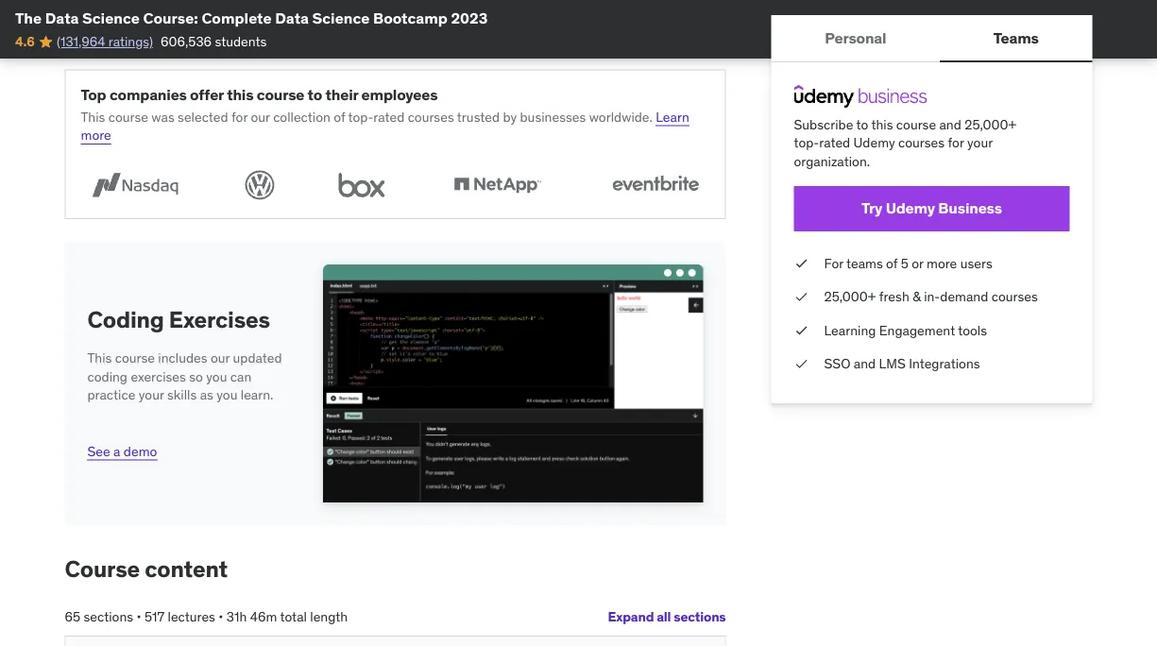 Task type: describe. For each thing, give the bounding box(es) containing it.
2 • from the left
[[219, 609, 223, 626]]

skills
[[167, 387, 197, 404]]

course inside this course includes our updated coding exercises so you can practice your skills as you learn.
[[115, 350, 155, 367]]

teams
[[847, 254, 883, 271]]

65 sections • 517 lectures • 31h 46m total length
[[65, 609, 348, 626]]

expand
[[608, 608, 654, 625]]

total
[[280, 609, 307, 626]]

learn more link
[[81, 109, 690, 144]]

4.6
[[15, 33, 35, 50]]

users
[[961, 254, 993, 271]]

a
[[113, 443, 120, 460]]

tab list containing personal
[[772, 15, 1093, 62]]

(131,964 ratings)
[[57, 33, 153, 50]]

courses inside subscribe to this course and 25,000+ top‑rated udemy courses for your organization.
[[899, 134, 945, 151]]

or
[[912, 254, 924, 271]]

exercises
[[169, 306, 270, 334]]

0 vertical spatial to
[[308, 85, 322, 105]]

(131,964
[[57, 33, 105, 50]]

539 downloadable resources
[[99, 15, 293, 35]]

coding
[[87, 306, 164, 334]]

0 horizontal spatial 25,000+
[[824, 288, 876, 305]]

1 • from the left
[[137, 609, 141, 626]]

nasdaq image
[[81, 168, 189, 204]]

25,000+ fresh & in-demand courses
[[824, 288, 1038, 305]]

practice
[[87, 387, 135, 404]]

organization.
[[794, 153, 870, 170]]

this inside subscribe to this course and 25,000+ top‑rated udemy courses for your organization.
[[872, 116, 893, 133]]

1 vertical spatial udemy
[[886, 199, 936, 218]]

netapp image
[[443, 168, 552, 204]]

sso and lms integrations
[[824, 355, 980, 372]]

coding exercises
[[87, 306, 270, 334]]

our inside this course includes our updated coding exercises so you can practice your skills as you learn.
[[211, 350, 230, 367]]

65
[[65, 609, 80, 626]]

0 vertical spatial our
[[251, 109, 270, 126]]

25,000+ inside subscribe to this course and 25,000+ top‑rated udemy courses for your organization.
[[965, 116, 1017, 133]]

31h 46m
[[227, 609, 277, 626]]

try udemy business link
[[794, 186, 1070, 231]]

xsmall image
[[794, 254, 809, 273]]

includes
[[158, 350, 207, 367]]

eventbrite image
[[601, 168, 710, 204]]

teams button
[[940, 15, 1093, 60]]

ratings)
[[108, 33, 153, 50]]

539
[[99, 15, 126, 35]]

collection
[[273, 109, 331, 126]]

exercises
[[131, 368, 186, 385]]

personal
[[825, 28, 887, 47]]

demo
[[124, 443, 157, 460]]

subscribe to this course and 25,000+ top‑rated udemy courses for your organization.
[[794, 116, 1017, 170]]

this course was selected for our collection of top-rated courses trusted by businesses worldwide.
[[81, 109, 653, 126]]

606,536 students
[[161, 33, 267, 50]]

learning engagement tools
[[824, 322, 988, 339]]

learn.
[[241, 387, 274, 404]]

learn more
[[81, 109, 690, 144]]

try
[[862, 199, 883, 218]]

course
[[65, 555, 140, 584]]

for teams of 5 or more users
[[824, 254, 993, 271]]

length
[[310, 609, 348, 626]]

lms
[[879, 355, 906, 372]]

small image
[[65, 15, 84, 36]]

so
[[189, 368, 203, 385]]

demand
[[941, 288, 989, 305]]

course content
[[65, 555, 228, 584]]

box image
[[330, 168, 394, 204]]

top
[[81, 85, 106, 105]]

in-
[[924, 288, 941, 305]]

selected
[[178, 109, 228, 126]]

bootcamp
[[373, 8, 448, 27]]

subscribe
[[794, 116, 854, 133]]

their
[[326, 85, 358, 105]]

all
[[657, 608, 671, 625]]

0 vertical spatial of
[[334, 109, 345, 126]]

resources
[[227, 15, 293, 35]]

by
[[503, 109, 517, 126]]

2 science from the left
[[312, 8, 370, 27]]

xsmall image for learning
[[794, 321, 809, 340]]

&
[[913, 288, 921, 305]]

see
[[87, 443, 110, 460]]

udemy business image
[[794, 85, 927, 108]]

0 vertical spatial for
[[231, 109, 248, 126]]

integrations
[[909, 355, 980, 372]]

fresh
[[880, 288, 910, 305]]

2023
[[451, 8, 488, 27]]

1 vertical spatial you
[[217, 387, 238, 404]]

top‑rated
[[794, 134, 851, 151]]

engagement
[[880, 322, 956, 339]]

for
[[824, 254, 844, 271]]

course up collection
[[257, 85, 305, 105]]



Task type: locate. For each thing, give the bounding box(es) containing it.
this down udemy business image
[[872, 116, 893, 133]]

this course includes our updated coding exercises so you can practice your skills as you learn.
[[87, 350, 282, 404]]

sections right all
[[674, 608, 726, 625]]

1 horizontal spatial 25,000+
[[965, 116, 1017, 133]]

lectures
[[168, 609, 215, 626]]

rated
[[374, 109, 405, 126]]

2 vertical spatial xsmall image
[[794, 355, 809, 373]]

the data science course: complete data science bootcamp 2023
[[15, 8, 488, 27]]

courses right demand
[[992, 288, 1038, 305]]

for
[[231, 109, 248, 126], [948, 134, 964, 151]]

1 horizontal spatial courses
[[899, 134, 945, 151]]

udemy right try at the right
[[886, 199, 936, 218]]

you
[[206, 368, 227, 385], [217, 387, 238, 404]]

top companies offer this course to their employees
[[81, 85, 438, 105]]

course down companies
[[108, 109, 148, 126]]

this up coding on the bottom left
[[87, 350, 112, 367]]

sso
[[824, 355, 851, 372]]

students
[[215, 33, 267, 50]]

see a demo
[[87, 443, 157, 460]]

of left top- at the left top of the page
[[334, 109, 345, 126]]

teams
[[994, 28, 1039, 47]]

data right the complete
[[275, 8, 309, 27]]

1 vertical spatial and
[[854, 355, 876, 372]]

1 horizontal spatial to
[[857, 116, 869, 133]]

0 vertical spatial courses
[[408, 109, 454, 126]]

updated
[[233, 350, 282, 367]]

as
[[200, 387, 213, 404]]

xsmall image left learning
[[794, 321, 809, 340]]

try udemy business
[[862, 199, 1003, 218]]

our down top companies offer this course to their employees at the left
[[251, 109, 270, 126]]

courses up the try udemy business
[[899, 134, 945, 151]]

business
[[939, 199, 1003, 218]]

this for top companies offer this course to their employees
[[81, 109, 105, 126]]

0 horizontal spatial and
[[854, 355, 876, 372]]

0 vertical spatial udemy
[[854, 134, 895, 151]]

2 horizontal spatial courses
[[992, 288, 1038, 305]]

1 horizontal spatial •
[[219, 609, 223, 626]]

25,000+ up business
[[965, 116, 1017, 133]]

0 vertical spatial this
[[81, 109, 105, 126]]

xsmall image for 25,000+
[[794, 288, 809, 306]]

1 vertical spatial to
[[857, 116, 869, 133]]

data up the (131,964 on the left of the page
[[45, 8, 79, 27]]

2 vertical spatial courses
[[992, 288, 1038, 305]]

expand all sections
[[608, 608, 726, 625]]

0 horizontal spatial more
[[81, 127, 111, 144]]

xsmall image left sso
[[794, 355, 809, 373]]

2 data from the left
[[275, 8, 309, 27]]

your down "exercises"
[[139, 387, 164, 404]]

courses
[[408, 109, 454, 126], [899, 134, 945, 151], [992, 288, 1038, 305]]

learn
[[656, 109, 690, 126]]

1 vertical spatial more
[[927, 254, 958, 271]]

0 horizontal spatial sections
[[84, 609, 133, 626]]

sections inside dropdown button
[[674, 608, 726, 625]]

for inside subscribe to this course and 25,000+ top‑rated udemy courses for your organization.
[[948, 134, 964, 151]]

1 horizontal spatial for
[[948, 134, 964, 151]]

more inside learn more
[[81, 127, 111, 144]]

sections
[[674, 608, 726, 625], [84, 609, 133, 626]]

1 horizontal spatial data
[[275, 8, 309, 27]]

517
[[145, 609, 165, 626]]

course up "exercises"
[[115, 350, 155, 367]]

1 vertical spatial your
[[139, 387, 164, 404]]

1 data from the left
[[45, 8, 79, 27]]

this for coding exercises
[[87, 350, 112, 367]]

0 horizontal spatial this
[[227, 85, 254, 105]]

0 horizontal spatial your
[[139, 387, 164, 404]]

3 xsmall image from the top
[[794, 355, 809, 373]]

0 vertical spatial and
[[940, 116, 962, 133]]

top-
[[348, 109, 374, 126]]

science
[[82, 8, 140, 27], [312, 8, 370, 27]]

1 vertical spatial xsmall image
[[794, 321, 809, 340]]

trusted
[[457, 109, 500, 126]]

• left 517 on the left bottom of page
[[137, 609, 141, 626]]

xsmall image for sso
[[794, 355, 809, 373]]

0 vertical spatial you
[[206, 368, 227, 385]]

content
[[145, 555, 228, 584]]

downloadable
[[129, 15, 223, 35]]

and inside subscribe to this course and 25,000+ top‑rated udemy courses for your organization.
[[940, 116, 962, 133]]

0 vertical spatial this
[[227, 85, 254, 105]]

udemy up "organization."
[[854, 134, 895, 151]]

our left the updated
[[211, 350, 230, 367]]

0 horizontal spatial for
[[231, 109, 248, 126]]

1 horizontal spatial more
[[927, 254, 958, 271]]

1 vertical spatial for
[[948, 134, 964, 151]]

can
[[230, 368, 252, 385]]

to inside subscribe to this course and 25,000+ top‑rated udemy courses for your organization.
[[857, 116, 869, 133]]

coding
[[87, 368, 128, 385]]

1 horizontal spatial your
[[968, 134, 993, 151]]

• right lectures at bottom left
[[219, 609, 223, 626]]

xsmall image
[[794, 288, 809, 306], [794, 321, 809, 340], [794, 355, 809, 373]]

0 vertical spatial your
[[968, 134, 993, 151]]

1 horizontal spatial this
[[872, 116, 893, 133]]

see a demo link
[[87, 428, 157, 461]]

course:
[[143, 8, 198, 27]]

course inside subscribe to this course and 25,000+ top‑rated udemy courses for your organization.
[[897, 116, 937, 133]]

for up business
[[948, 134, 964, 151]]

0 vertical spatial xsmall image
[[794, 288, 809, 306]]

xsmall image down xsmall icon
[[794, 288, 809, 306]]

your inside subscribe to this course and 25,000+ top‑rated udemy courses for your organization.
[[968, 134, 993, 151]]

1 horizontal spatial sections
[[674, 608, 726, 625]]

this inside this course includes our updated coding exercises so you can practice your skills as you learn.
[[87, 350, 112, 367]]

0 horizontal spatial of
[[334, 109, 345, 126]]

2 xsmall image from the top
[[794, 321, 809, 340]]

for down top companies offer this course to their employees at the left
[[231, 109, 248, 126]]

1 horizontal spatial and
[[940, 116, 962, 133]]

you right as
[[217, 387, 238, 404]]

more down top on the top of the page
[[81, 127, 111, 144]]

courses down employees
[[408, 109, 454, 126]]

1 horizontal spatial our
[[251, 109, 270, 126]]

tab list
[[772, 15, 1093, 62]]

1 vertical spatial this
[[87, 350, 112, 367]]

5
[[901, 254, 909, 271]]

was
[[152, 109, 175, 126]]

and right sso
[[854, 355, 876, 372]]

0 horizontal spatial our
[[211, 350, 230, 367]]

udemy
[[854, 134, 895, 151], [886, 199, 936, 218]]

the
[[15, 8, 42, 27]]

0 horizontal spatial to
[[308, 85, 322, 105]]

0 horizontal spatial data
[[45, 8, 79, 27]]

employees
[[362, 85, 438, 105]]

this right offer
[[227, 85, 254, 105]]

data
[[45, 8, 79, 27], [275, 8, 309, 27]]

and up the try udemy business
[[940, 116, 962, 133]]

this
[[227, 85, 254, 105], [872, 116, 893, 133]]

businesses
[[520, 109, 586, 126]]

of
[[334, 109, 345, 126], [886, 254, 898, 271]]

0 vertical spatial 25,000+
[[965, 116, 1017, 133]]

science left bootcamp
[[312, 8, 370, 27]]

learning
[[824, 322, 876, 339]]

to up collection
[[308, 85, 322, 105]]

volkswagen image
[[239, 168, 281, 204]]

1 vertical spatial courses
[[899, 134, 945, 151]]

tools
[[958, 322, 988, 339]]

more right or at the right top of the page
[[927, 254, 958, 271]]

1 xsmall image from the top
[[794, 288, 809, 306]]

expand all sections button
[[608, 598, 726, 636]]

personal button
[[772, 15, 940, 60]]

complete
[[202, 8, 272, 27]]

more
[[81, 127, 111, 144], [927, 254, 958, 271]]

0 horizontal spatial courses
[[408, 109, 454, 126]]

of left 5
[[886, 254, 898, 271]]

1 vertical spatial our
[[211, 350, 230, 367]]

1 horizontal spatial science
[[312, 8, 370, 27]]

1 horizontal spatial of
[[886, 254, 898, 271]]

and
[[940, 116, 962, 133], [854, 355, 876, 372]]

25,000+
[[965, 116, 1017, 133], [824, 288, 876, 305]]

606,536
[[161, 33, 212, 50]]

our
[[251, 109, 270, 126], [211, 350, 230, 367]]

this down top on the top of the page
[[81, 109, 105, 126]]

1 vertical spatial this
[[872, 116, 893, 133]]

1 vertical spatial of
[[886, 254, 898, 271]]

offer
[[190, 85, 224, 105]]

0 horizontal spatial •
[[137, 609, 141, 626]]

you right so
[[206, 368, 227, 385]]

udemy inside subscribe to this course and 25,000+ top‑rated udemy courses for your organization.
[[854, 134, 895, 151]]

your inside this course includes our updated coding exercises so you can practice your skills as you learn.
[[139, 387, 164, 404]]

sections right 65
[[84, 609, 133, 626]]

•
[[137, 609, 141, 626], [219, 609, 223, 626]]

this
[[81, 109, 105, 126], [87, 350, 112, 367]]

1 vertical spatial 25,000+
[[824, 288, 876, 305]]

to down udemy business image
[[857, 116, 869, 133]]

25,000+ up learning
[[824, 288, 876, 305]]

course down udemy business image
[[897, 116, 937, 133]]

companies
[[109, 85, 187, 105]]

your up business
[[968, 134, 993, 151]]

0 vertical spatial more
[[81, 127, 111, 144]]

your
[[968, 134, 993, 151], [139, 387, 164, 404]]

1 science from the left
[[82, 8, 140, 27]]

worldwide.
[[589, 109, 653, 126]]

0 horizontal spatial science
[[82, 8, 140, 27]]

course
[[257, 85, 305, 105], [108, 109, 148, 126], [897, 116, 937, 133], [115, 350, 155, 367]]

science up the (131,964 ratings)
[[82, 8, 140, 27]]



Task type: vqa. For each thing, say whether or not it's contained in the screenshot.
right the 6
no



